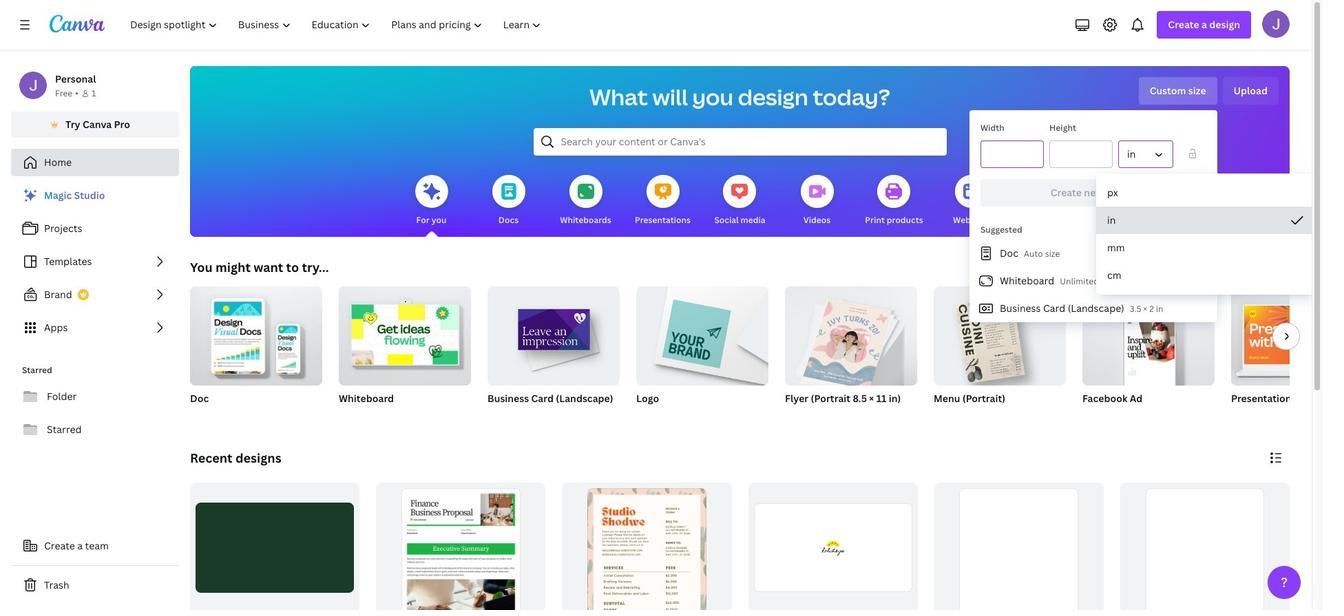 Task type: vqa. For each thing, say whether or not it's contained in the screenshot.
list
yes



Task type: locate. For each thing, give the bounding box(es) containing it.
None search field
[[533, 128, 947, 156]]

group
[[339, 281, 471, 423], [339, 281, 471, 386], [488, 281, 620, 423], [488, 281, 620, 386], [636, 281, 769, 423], [636, 281, 769, 386], [785, 281, 917, 423], [785, 281, 917, 390], [190, 286, 322, 423], [934, 286, 1066, 423], [934, 286, 1066, 386], [1083, 286, 1215, 423], [1083, 286, 1215, 386], [1231, 286, 1322, 423], [1231, 286, 1322, 386], [376, 483, 546, 610], [562, 483, 732, 610], [748, 483, 918, 610], [934, 483, 1104, 610], [1120, 483, 1290, 610]]

Units: in button
[[1118, 140, 1173, 168]]

1 horizontal spatial list
[[970, 240, 1217, 322]]

units: in list box
[[1096, 179, 1317, 289]]

top level navigation element
[[121, 11, 553, 39]]

2 option from the top
[[1096, 207, 1317, 234]]

list
[[11, 182, 179, 342], [970, 240, 1217, 322]]

0 horizontal spatial list
[[11, 182, 179, 342]]

None number field
[[990, 141, 1035, 167], [1058, 141, 1104, 167], [990, 141, 1035, 167], [1058, 141, 1104, 167]]

Search search field
[[561, 129, 919, 155]]

option
[[1096, 179, 1317, 207], [1096, 207, 1317, 234], [1096, 234, 1317, 262], [1096, 262, 1317, 289]]

4 option from the top
[[1096, 262, 1317, 289]]



Task type: describe. For each thing, give the bounding box(es) containing it.
3 option from the top
[[1096, 234, 1317, 262]]

1 option from the top
[[1096, 179, 1317, 207]]

jacob simon image
[[1262, 10, 1290, 38]]



